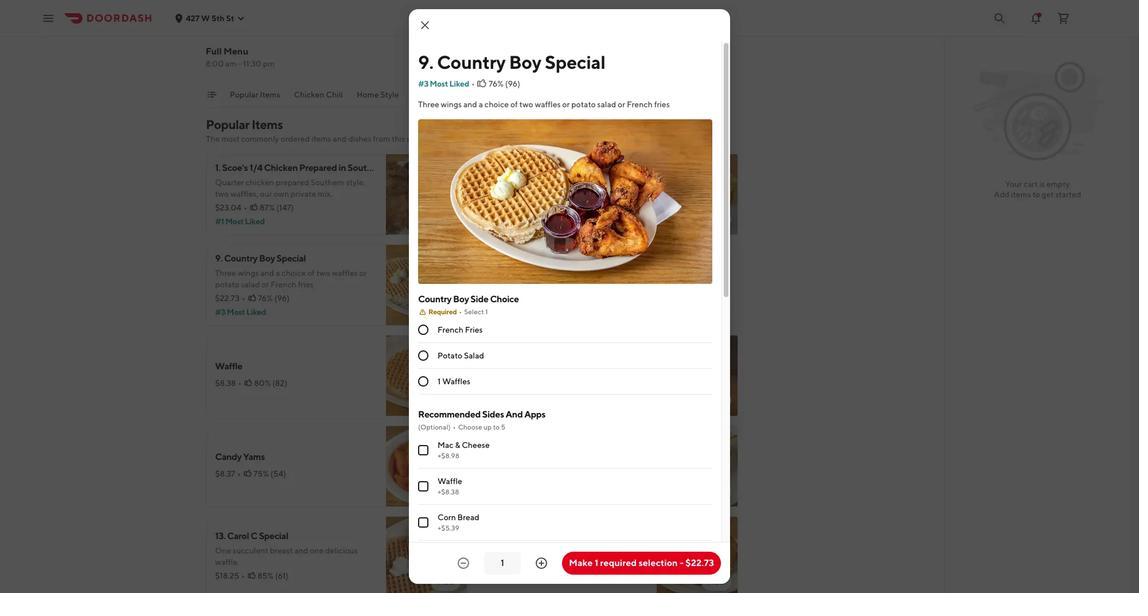 Task type: describe. For each thing, give the bounding box(es) containing it.
a inside 9. country boy special three wings and a choice of two waffles or potato salad or french fries
[[276, 269, 280, 278]]

9. for 9. country boy special
[[418, 51, 434, 73]]

with
[[513, 274, 529, 283]]

choice inside 22. mac & cheese, greens & corn bread combo comes with choice of chicken.
[[531, 274, 555, 283]]

two inside 9. country boy special dialog
[[520, 100, 533, 109]]

bread for corn bread
[[508, 542, 532, 553]]

87%
[[260, 203, 275, 212]]

required
[[600, 558, 637, 569]]

this
[[392, 134, 405, 143]]

75% (54)
[[254, 469, 286, 479]]

store
[[407, 134, 425, 143]]

beverages button
[[516, 89, 554, 107]]

waffle for waffle
[[215, 361, 243, 372]]

chili
[[326, 90, 343, 99]]

quarter
[[215, 178, 244, 187]]

1 vertical spatial 76% (96)
[[258, 294, 290, 303]]

add for candy yams
[[438, 487, 454, 496]]

• for $23.04 •
[[244, 203, 247, 212]]

prepared
[[276, 178, 309, 187]]

make
[[569, 558, 593, 569]]

add button for mac & cheese
[[702, 210, 732, 228]]

9. country boy special dialog
[[409, 9, 730, 593]]

1 waffles
[[438, 377, 471, 386]]

mac & cheese
[[486, 180, 543, 190]]

liked inside 9. country boy special dialog
[[450, 79, 469, 88]]

waffles inside 9. country boy special three wings and a choice of two waffles or potato salad or french fries
[[332, 269, 358, 278]]

open menu image
[[41, 11, 55, 25]]

add for $5.09
[[709, 487, 725, 496]]

add button for 13. carol c special
[[431, 573, 461, 591]]

80% for waffle
[[254, 379, 271, 388]]

corn bread image
[[657, 516, 738, 593]]

add for mac & cheese
[[709, 215, 725, 224]]

85% (61)
[[258, 571, 289, 581]]

of inside 9. country boy special three wings and a choice of two waffles or potato salad or french fries
[[307, 269, 315, 278]]

$18.25
[[215, 571, 239, 581]]

mac for mac & cheese +$8.98
[[438, 441, 454, 450]]

most inside 9. country boy special dialog
[[430, 79, 448, 88]]

(96) inside 9. country boy special dialog
[[505, 79, 520, 88]]

increase quantity by 1 image
[[535, 557, 549, 570]]

76% inside 9. country boy special dialog
[[489, 79, 504, 88]]

house
[[413, 90, 437, 99]]

#3 most liked inside 9. country boy special dialog
[[418, 79, 469, 88]]

recommended sides and apps group
[[418, 409, 713, 593]]

(51)
[[543, 560, 556, 569]]

$8.98 •
[[486, 197, 513, 207]]

chicken inside 1. scoe's 1/4 chicken prepared in southern style quarter chicken prepared southern style, two waffles, our own private mix.
[[264, 162, 298, 173]]

fries inside 9. country boy special three wings and a choice of two waffles or potato salad or french fries
[[298, 280, 314, 289]]

country boy side choice
[[418, 294, 519, 305]]

cheese,
[[526, 259, 559, 270]]

0 horizontal spatial southern
[[311, 178, 345, 187]]

chicken chili button
[[294, 89, 343, 107]]

add for 1. scoe's 1/4 chicken prepared in southern style
[[438, 215, 454, 224]]

choice
[[490, 294, 519, 305]]

french inside country boy side choice 'group'
[[438, 325, 464, 335]]

+$8.38
[[438, 488, 459, 496]]

1 vertical spatial 76%
[[258, 294, 273, 303]]

• for $8.38 •
[[238, 379, 242, 388]]

make 1 required selection - $22.73 button
[[562, 552, 721, 575]]

special for 9. country boy special three wings and a choice of two waffles or potato salad or french fries
[[277, 253, 306, 264]]

cheese for mac & cheese +$8.98
[[462, 441, 490, 450]]

corn bread
[[486, 542, 532, 553]]

• inside recommended sides and apps (optional) • choose up to 5
[[453, 423, 456, 432]]

$5.09
[[486, 469, 508, 479]]

mac inside 22. mac & cheese, greens & corn bread combo comes with choice of chicken.
[[500, 259, 517, 270]]

13. carol c special one succulent breast and one delicious waffle.
[[215, 531, 358, 567]]

choice inside 9. country boy special dialog
[[485, 100, 509, 109]]

$8.37
[[215, 469, 235, 479]]

commonly
[[241, 134, 279, 143]]

$22.70 •
[[486, 288, 517, 297]]

0 vertical spatial 1
[[485, 308, 488, 316]]

home
[[357, 90, 379, 99]]

combo
[[647, 259, 677, 270]]

bread inside 22. mac & cheese, greens & corn bread combo comes with choice of chicken.
[[621, 259, 645, 270]]

$18.25 •
[[215, 571, 245, 581]]

427
[[186, 13, 200, 23]]

add inside the your cart is empty add items to get started
[[994, 190, 1010, 199]]

chicken inside button
[[294, 90, 325, 99]]

1 vertical spatial #3
[[215, 308, 225, 317]]

87% (147)
[[260, 203, 294, 212]]

5th
[[212, 13, 225, 23]]

pm
[[263, 59, 275, 68]]

1. scoe's 1/4 chicken prepared in southern style image
[[386, 154, 468, 235]]

popular for popular items the most commonly ordered items and dishes from this store
[[206, 117, 249, 132]]

#1 most liked
[[215, 217, 265, 226]]

mac & cheese image
[[657, 154, 738, 235]]

prepared
[[299, 162, 337, 173]]

1 inside button
[[595, 558, 598, 569]]

popular items
[[230, 90, 281, 99]]

5
[[501, 423, 505, 432]]

two inside 1. scoe's 1/4 chicken prepared in southern style quarter chicken prepared southern style, two waffles, our own private mix.
[[215, 189, 229, 199]]

& up the $8.98 •
[[505, 180, 511, 190]]

$5.39
[[486, 560, 507, 569]]

83% (54)
[[527, 469, 559, 479]]

corn inside 22. mac & cheese, greens & corn bread combo comes with choice of chicken.
[[599, 259, 619, 270]]

• for $18.25 •
[[242, 571, 245, 581]]

two inside 9. country boy special three wings and a choice of two waffles or potato salad or french fries
[[316, 269, 330, 278]]

most
[[221, 134, 240, 143]]

1.
[[215, 162, 221, 173]]

country boy side choice group
[[418, 293, 713, 395]]

1. scoe's 1/4 chicken prepared in southern style quarter chicken prepared southern style, two waffles, our own private mix.
[[215, 162, 408, 199]]

home style
[[357, 90, 399, 99]]

75%
[[254, 469, 269, 479]]

popular for popular items
[[230, 90, 259, 99]]

candy yams
[[215, 452, 265, 462]]

sunset image
[[657, 335, 738, 417]]

carol
[[227, 531, 249, 542]]

• select 1
[[459, 308, 488, 316]]

mac & cheese +$8.98
[[438, 441, 490, 460]]

& inside mac & cheese +$8.98
[[455, 441, 460, 450]]

- for am
[[238, 59, 242, 68]]

own
[[274, 189, 289, 199]]

waffles,
[[231, 189, 258, 199]]

house combos button
[[413, 89, 469, 107]]

popular items button
[[230, 89, 281, 107]]

recommended sides and apps (optional) • choose up to 5
[[418, 409, 546, 432]]

style inside 1. scoe's 1/4 chicken prepared in southern style quarter chicken prepared southern style, two waffles, our own private mix.
[[387, 162, 408, 173]]

empty
[[1047, 180, 1070, 189]]

• down 9. country boy special
[[472, 79, 475, 88]]

(61)
[[275, 571, 289, 581]]

am
[[226, 59, 237, 68]]

#3 inside 9. country boy special dialog
[[418, 79, 429, 88]]

22. mac & cheese, greens & corn bread combo comes with choice of chicken.
[[486, 259, 677, 283]]

cheese for mac & cheese
[[512, 180, 543, 190]]

427 w 5th st
[[186, 13, 234, 23]]

and inside 13. carol c special one succulent breast and one delicious waffle.
[[295, 546, 308, 555]]

8:00
[[206, 59, 224, 68]]

decrease quantity by 1 image
[[457, 557, 471, 570]]

menu
[[224, 46, 249, 57]]

Item Search search field
[[573, 54, 729, 67]]

a inside 9. country boy special dialog
[[479, 100, 483, 109]]

wings inside 9. country boy special three wings and a choice of two waffles or potato salad or french fries
[[238, 269, 259, 278]]

sides inside recommended sides and apps (optional) • choose up to 5
[[482, 409, 504, 420]]

home style button
[[357, 89, 399, 107]]

cart
[[1024, 180, 1038, 189]]

apps
[[525, 409, 546, 420]]

to inside recommended sides and apps (optional) • choose up to 5
[[493, 423, 500, 432]]

most for 9. country boy special
[[227, 308, 245, 317]]

& right greens
[[592, 259, 597, 270]]

succulent
[[233, 546, 268, 555]]

waffle +$8.38
[[438, 477, 462, 496]]

82%
[[525, 560, 541, 569]]

$23.04
[[215, 203, 241, 212]]

82% (51)
[[525, 560, 556, 569]]

of inside 9. country boy special dialog
[[511, 100, 518, 109]]

started
[[1056, 190, 1082, 199]]

1 vertical spatial #3 most liked
[[215, 308, 266, 317]]

st
[[226, 13, 234, 23]]

80% (87)
[[525, 197, 558, 207]]



Task type: vqa. For each thing, say whether or not it's contained in the screenshot.
$0
no



Task type: locate. For each thing, give the bounding box(es) containing it.
0 vertical spatial two
[[520, 100, 533, 109]]

0 vertical spatial 76%
[[489, 79, 504, 88]]

boy for 9. country boy special three wings and a choice of two waffles or potato salad or french fries
[[259, 253, 275, 264]]

mac inside mac & cheese +$8.98
[[438, 441, 454, 450]]

0 vertical spatial southern
[[348, 162, 385, 173]]

to left 5 on the bottom of page
[[493, 423, 500, 432]]

salad
[[464, 351, 484, 360]]

waffle inside recommended sides and apps group
[[438, 477, 462, 486]]

76% (96)
[[489, 79, 520, 88], [258, 294, 290, 303]]

style inside button
[[381, 90, 399, 99]]

add button for corn bread
[[702, 573, 732, 591]]

french
[[627, 100, 653, 109], [271, 280, 296, 289], [438, 325, 464, 335]]

• right $5.09
[[511, 469, 514, 479]]

$5.09 •
[[486, 469, 514, 479]]

(54) for 75% (54)
[[271, 469, 286, 479]]

11:30
[[243, 59, 262, 68]]

0 horizontal spatial 76% (96)
[[258, 294, 290, 303]]

french inside 9. country boy special three wings and a choice of two waffles or potato salad or french fries
[[271, 280, 296, 289]]

1/4
[[250, 162, 262, 173]]

special inside 13. carol c special one succulent breast and one delicious waffle.
[[259, 531, 288, 542]]

country for 9. country boy special
[[437, 51, 506, 73]]

1 horizontal spatial a
[[479, 100, 483, 109]]

1 horizontal spatial waffle
[[438, 477, 462, 486]]

items for popular items the most commonly ordered items and dishes from this store
[[252, 117, 283, 132]]

liked for 1. scoe's 1/4 chicken prepared in southern style
[[245, 217, 265, 226]]

our
[[260, 189, 272, 199]]

bread for corn bread +$5.39
[[458, 513, 480, 522]]

the
[[206, 134, 220, 143]]

0 horizontal spatial 1
[[438, 377, 441, 386]]

#3 most liked up house combos
[[418, 79, 469, 88]]

combos
[[438, 90, 469, 99]]

+$8.98
[[438, 452, 460, 460]]

bread left the combo
[[621, 259, 645, 270]]

0 vertical spatial 9.
[[418, 51, 434, 73]]

• for $22.70 •
[[514, 288, 517, 297]]

corn
[[599, 259, 619, 270], [438, 513, 456, 522], [486, 542, 506, 553]]

country
[[437, 51, 506, 73], [224, 253, 258, 264], [418, 294, 452, 305]]

0 horizontal spatial two
[[215, 189, 229, 199]]

items inside button
[[260, 90, 281, 99]]

- inside full menu 8:00 am - 11:30 pm
[[238, 59, 242, 68]]

2 vertical spatial corn
[[486, 542, 506, 553]]

corn inside corn bread +$5.39
[[438, 513, 456, 522]]

wings down combos
[[441, 100, 462, 109]]

0 horizontal spatial three
[[215, 269, 236, 278]]

most
[[430, 79, 448, 88], [225, 217, 244, 226], [498, 302, 516, 311], [227, 308, 245, 317]]

style right the home
[[381, 90, 399, 99]]

chicken left chili
[[294, 90, 325, 99]]

0 vertical spatial to
[[1033, 190, 1040, 199]]

13.
[[215, 531, 226, 542]]

1 horizontal spatial salad
[[597, 100, 616, 109]]

choose
[[458, 423, 482, 432]]

& up with
[[519, 259, 525, 270]]

1 vertical spatial cheese
[[462, 441, 490, 450]]

waffles
[[442, 377, 471, 386]]

0 horizontal spatial to
[[493, 423, 500, 432]]

0 vertical spatial bread
[[621, 259, 645, 270]]

0 vertical spatial popular
[[230, 90, 259, 99]]

• for $5.09 •
[[511, 469, 514, 479]]

potato up $22.73 • at the left of page
[[215, 280, 239, 289]]

9. inside 9. country boy special three wings and a choice of two waffles or potato salad or french fries
[[215, 253, 223, 264]]

items inside the your cart is empty add items to get started
[[1011, 190, 1031, 199]]

76% up 'sides' button
[[489, 79, 504, 88]]

wings up $22.73 • at the left of page
[[238, 269, 259, 278]]

mac right "22."
[[500, 259, 517, 270]]

popular inside the popular items the most commonly ordered items and dishes from this store
[[206, 117, 249, 132]]

private
[[291, 189, 316, 199]]

1 horizontal spatial waffles
[[535, 100, 561, 109]]

1 vertical spatial items
[[252, 117, 283, 132]]

popular up most
[[206, 117, 249, 132]]

(54) for 83% (54)
[[544, 469, 559, 479]]

(87)
[[544, 197, 558, 207]]

Potato Salad radio
[[418, 351, 429, 361]]

special up breast at the bottom left of the page
[[259, 531, 288, 542]]

items up commonly at the left top of the page
[[252, 117, 283, 132]]

popular down "11:30"
[[230, 90, 259, 99]]

most for 22. mac & cheese, greens & corn bread combo
[[498, 302, 516, 311]]

2 vertical spatial 1
[[595, 558, 598, 569]]

0 vertical spatial boy
[[509, 51, 542, 73]]

cheese
[[512, 180, 543, 190], [462, 441, 490, 450]]

boy up beverages
[[509, 51, 542, 73]]

two
[[520, 100, 533, 109], [215, 189, 229, 199], [316, 269, 330, 278]]

9. country boy special image
[[386, 244, 468, 326]]

sides
[[483, 90, 502, 99], [482, 409, 504, 420]]

add for corn bread
[[709, 577, 725, 586]]

1 horizontal spatial cheese
[[512, 180, 543, 190]]

corn right greens
[[599, 259, 619, 270]]

liked for 22. mac & cheese, greens & corn bread combo
[[517, 302, 537, 311]]

side
[[471, 294, 489, 305]]

(54) right 83%
[[544, 469, 559, 479]]

(54) right 75%
[[271, 469, 286, 479]]

boy for 9. country boy special
[[509, 51, 542, 73]]

required
[[429, 308, 457, 316]]

corn up +$5.39
[[438, 513, 456, 522]]

• right '$18.25' at left bottom
[[242, 571, 245, 581]]

(96) down 9. country boy special
[[505, 79, 520, 88]]

1 right make
[[595, 558, 598, 569]]

chicken
[[246, 178, 274, 187]]

76% (96) up 'sides' button
[[489, 79, 520, 88]]

0 vertical spatial (96)
[[505, 79, 520, 88]]

special
[[545, 51, 606, 73], [277, 253, 306, 264], [259, 531, 288, 542]]

items
[[260, 90, 281, 99], [252, 117, 283, 132]]

cheese inside mac & cheese +$8.98
[[462, 441, 490, 450]]

three inside 9. country boy special three wings and a choice of two waffles or potato salad or french fries
[[215, 269, 236, 278]]

potato right beverages button
[[572, 100, 596, 109]]

0 horizontal spatial waffles
[[332, 269, 358, 278]]

2 horizontal spatial french
[[627, 100, 653, 109]]

three up $22.73 • at the left of page
[[215, 269, 236, 278]]

0 vertical spatial cheese
[[512, 180, 543, 190]]

and inside 9. country boy special three wings and a choice of two waffles or potato salad or french fries
[[260, 269, 274, 278]]

special for 9. country boy special
[[545, 51, 606, 73]]

cheese down choose on the bottom left of page
[[462, 441, 490, 450]]

items inside the popular items the most commonly ordered items and dishes from this store
[[312, 134, 331, 143]]

80% left (82)
[[254, 379, 271, 388]]

1 vertical spatial two
[[215, 189, 229, 199]]

special down (147)
[[277, 253, 306, 264]]

0 horizontal spatial 9.
[[215, 253, 223, 264]]

0 horizontal spatial waffle
[[215, 361, 243, 372]]

1 horizontal spatial choice
[[485, 100, 509, 109]]

popular inside button
[[230, 90, 259, 99]]

0 vertical spatial -
[[238, 59, 242, 68]]

22.
[[486, 259, 498, 270]]

9.
[[418, 51, 434, 73], [215, 253, 223, 264]]

corn up $5.39
[[486, 542, 506, 553]]

9. down #1
[[215, 253, 223, 264]]

recommended
[[418, 409, 481, 420]]

liked down 9. country boy special three wings and a choice of two waffles or potato salad or french fries
[[246, 308, 266, 317]]

1 right select
[[485, 308, 488, 316]]

liked up combos
[[450, 79, 469, 88]]

1 vertical spatial waffles
[[332, 269, 358, 278]]

in
[[339, 162, 346, 173]]

#3 up house
[[418, 79, 429, 88]]

80% left (87)
[[525, 197, 542, 207]]

salad inside 9. country boy special dialog
[[597, 100, 616, 109]]

add for 13. carol c special
[[438, 577, 454, 586]]

1 horizontal spatial wings
[[441, 100, 462, 109]]

three inside 9. country boy special dialog
[[418, 100, 439, 109]]

2 (54) from the left
[[544, 469, 559, 479]]

1 vertical spatial -
[[680, 558, 684, 569]]

boy inside 9. country boy special three wings and a choice of two waffles or potato salad or french fries
[[259, 253, 275, 264]]

0 items, open order cart image
[[1057, 11, 1071, 25]]

notification bell image
[[1029, 11, 1043, 25]]

9. up house
[[418, 51, 434, 73]]

2 horizontal spatial corn
[[599, 259, 619, 270]]

1 vertical spatial $22.73
[[686, 558, 714, 569]]

1 vertical spatial wings
[[238, 269, 259, 278]]

items inside the popular items the most commonly ordered items and dishes from this store
[[252, 117, 283, 132]]

1 horizontal spatial bread
[[508, 542, 532, 553]]

house combos
[[413, 90, 469, 99]]

1 vertical spatial mac
[[500, 259, 517, 270]]

potato inside 9. country boy special three wings and a choice of two waffles or potato salad or french fries
[[215, 280, 239, 289]]

2 vertical spatial country
[[418, 294, 452, 305]]

2 horizontal spatial of
[[557, 274, 564, 283]]

0 vertical spatial french
[[627, 100, 653, 109]]

80% for mac & cheese
[[525, 197, 542, 207]]

- inside button
[[680, 558, 684, 569]]

+$5.39
[[438, 524, 460, 533]]

0 horizontal spatial boy
[[259, 253, 275, 264]]

#3 down $22.73 • at the left of page
[[215, 308, 225, 317]]

chicken chili
[[294, 90, 343, 99]]

76% (96) down 9. country boy special three wings and a choice of two waffles or potato salad or french fries
[[258, 294, 290, 303]]

country inside 9. country boy special three wings and a choice of two waffles or potato salad or french fries
[[224, 253, 258, 264]]

1 horizontal spatial #3
[[418, 79, 429, 88]]

and inside the popular items the most commonly ordered items and dishes from this store
[[333, 134, 347, 143]]

1 vertical spatial country
[[224, 253, 258, 264]]

one
[[310, 546, 324, 555]]

#1
[[215, 217, 224, 226]]

1 horizontal spatial 80%
[[525, 197, 542, 207]]

0 vertical spatial wings
[[441, 100, 462, 109]]

$8.38
[[215, 379, 236, 388]]

1 vertical spatial bread
[[458, 513, 480, 522]]

#2
[[486, 302, 496, 311]]

items for popular items
[[260, 90, 281, 99]]

9. for 9. country boy special three wings and a choice of two waffles or potato salad or french fries
[[215, 253, 223, 264]]

• left select
[[459, 308, 462, 316]]

•
[[472, 79, 475, 88], [509, 197, 513, 207], [244, 203, 247, 212], [514, 288, 517, 297], [242, 294, 245, 303], [459, 308, 462, 316], [238, 379, 242, 388], [453, 423, 456, 432], [237, 469, 241, 479], [511, 469, 514, 479], [242, 571, 245, 581]]

waffle image
[[386, 335, 468, 417]]

fries inside 9. country boy special dialog
[[654, 100, 670, 109]]

• for $8.37 •
[[237, 469, 241, 479]]

0 vertical spatial 80%
[[525, 197, 542, 207]]

add button for candy yams
[[431, 482, 461, 500]]

special inside 9. country boy special three wings and a choice of two waffles or potato salad or french fries
[[277, 253, 306, 264]]

• inside country boy side choice 'group'
[[459, 308, 462, 316]]

(96) down 9. country boy special three wings and a choice of two waffles or potato salad or french fries
[[275, 294, 290, 303]]

1 horizontal spatial southern
[[348, 162, 385, 173]]

1 vertical spatial fries
[[298, 280, 314, 289]]

wings
[[441, 100, 462, 109], [238, 269, 259, 278]]

close 9. country boy special image
[[418, 18, 432, 32]]

0 horizontal spatial potato
[[215, 280, 239, 289]]

1 vertical spatial to
[[493, 423, 500, 432]]

1 vertical spatial sides
[[482, 409, 504, 420]]

• down "recommended"
[[453, 423, 456, 432]]

add button for $5.09
[[702, 482, 732, 500]]

- for selection
[[680, 558, 684, 569]]

2 vertical spatial two
[[316, 269, 330, 278]]

0 horizontal spatial corn
[[438, 513, 456, 522]]

to
[[1033, 190, 1040, 199], [493, 423, 500, 432]]

salad inside 9. country boy special three wings and a choice of two waffles or potato salad or french fries
[[241, 280, 260, 289]]

waffle for waffle +$8.38
[[438, 477, 462, 486]]

liked
[[450, 79, 469, 88], [245, 217, 265, 226], [517, 302, 537, 311], [246, 308, 266, 317]]

#2 most liked
[[486, 302, 537, 311]]

and
[[506, 409, 523, 420]]

mac up $8.98
[[486, 180, 503, 190]]

2 vertical spatial special
[[259, 531, 288, 542]]

country for 9. country boy special three wings and a choice of two waffles or potato salad or french fries
[[224, 253, 258, 264]]

0 horizontal spatial #3
[[215, 308, 225, 317]]

1 horizontal spatial 1
[[485, 308, 488, 316]]

southern up mix. at the top of page
[[311, 178, 345, 187]]

2 horizontal spatial 1
[[595, 558, 598, 569]]

to inside the your cart is empty add items to get started
[[1033, 190, 1040, 199]]

full menu 8:00 am - 11:30 pm
[[206, 46, 275, 68]]

most down $22.73 • at the left of page
[[227, 308, 245, 317]]

sides down 9. country boy special
[[483, 90, 502, 99]]

0 vertical spatial style
[[381, 90, 399, 99]]

potato inside 9. country boy special dialog
[[572, 100, 596, 109]]

scoe's
[[222, 162, 248, 173]]

your cart is empty add items to get started
[[994, 180, 1082, 199]]

1 horizontal spatial (96)
[[505, 79, 520, 88]]

boy up • select 1
[[453, 294, 469, 305]]

- right selection
[[680, 558, 684, 569]]

$22.73 inside button
[[686, 558, 714, 569]]

Current quantity is 1 number field
[[491, 557, 514, 570]]

dishes
[[348, 134, 371, 143]]

80% (82)
[[254, 379, 287, 388]]

1 vertical spatial three
[[215, 269, 236, 278]]

1 vertical spatial boy
[[259, 253, 275, 264]]

&
[[505, 180, 511, 190], [519, 259, 525, 270], [592, 259, 597, 270], [455, 441, 460, 450]]

1 horizontal spatial potato
[[572, 100, 596, 109]]

most for 1. scoe's 1/4 chicken prepared in southern style
[[225, 217, 244, 226]]

1 Waffles radio
[[418, 377, 429, 387]]

• down 9. country boy special three wings and a choice of two waffles or potato salad or french fries
[[242, 294, 245, 303]]

liked for 9. country boy special
[[246, 308, 266, 317]]

make 1 required selection - $22.73
[[569, 558, 714, 569]]

full
[[206, 46, 222, 57]]

• right "$8.37"
[[237, 469, 241, 479]]

0 vertical spatial items
[[260, 90, 281, 99]]

style down the this
[[387, 162, 408, 173]]

country up required
[[418, 294, 452, 305]]

waffle up +$8.38
[[438, 477, 462, 486]]

0 vertical spatial items
[[312, 134, 331, 143]]

boy down #1 most liked
[[259, 253, 275, 264]]

corn bread +$5.39
[[438, 513, 480, 533]]

potato
[[438, 351, 463, 360]]

9. country boy special
[[418, 51, 606, 73]]

special up beverages
[[545, 51, 606, 73]]

corn for corn bread
[[486, 542, 506, 553]]

0 horizontal spatial -
[[238, 59, 242, 68]]

country inside 'group'
[[418, 294, 452, 305]]

chicken up the prepared
[[264, 162, 298, 173]]

southern up style,
[[348, 162, 385, 173]]

• for $8.98 •
[[509, 197, 513, 207]]

country up combos
[[437, 51, 506, 73]]

French Fries radio
[[418, 325, 429, 335]]

$8.98
[[486, 197, 507, 207]]

13. carol c special image
[[386, 516, 468, 593]]

mac up +$8.98
[[438, 441, 454, 450]]

liked down 87%
[[245, 217, 265, 226]]

• down waffles,
[[244, 203, 247, 212]]

None checkbox
[[418, 445, 429, 456], [418, 482, 429, 492], [418, 518, 429, 528], [418, 445, 429, 456], [418, 482, 429, 492], [418, 518, 429, 528]]

and inside 9. country boy special dialog
[[464, 100, 477, 109]]

1 (54) from the left
[[271, 469, 286, 479]]

0 vertical spatial 76% (96)
[[489, 79, 520, 88]]

sunset
[[486, 355, 514, 366]]

items
[[312, 134, 331, 143], [1011, 190, 1031, 199]]

wings inside 9. country boy special dialog
[[441, 100, 462, 109]]

1 vertical spatial french
[[271, 280, 296, 289]]

most down the $22.70 •
[[498, 302, 516, 311]]

0 horizontal spatial wings
[[238, 269, 259, 278]]

greens
[[561, 259, 590, 270]]

choice inside 9. country boy special three wings and a choice of two waffles or potato salad or french fries
[[282, 269, 306, 278]]

0 vertical spatial mac
[[486, 180, 503, 190]]

0 horizontal spatial salad
[[241, 280, 260, 289]]

one wing image
[[657, 426, 738, 507]]

76% right $22.73 • at the left of page
[[258, 294, 273, 303]]

from
[[373, 134, 390, 143]]

0 horizontal spatial $22.73
[[215, 294, 240, 303]]

1 horizontal spatial 76%
[[489, 79, 504, 88]]

9. country boy special three wings and a choice of two waffles or potato salad or french fries
[[215, 253, 367, 289]]

1 horizontal spatial #3 most liked
[[418, 79, 469, 88]]

bread up 82%
[[508, 542, 532, 553]]

boy
[[509, 51, 542, 73], [259, 253, 275, 264], [453, 294, 469, 305]]

sides up up
[[482, 409, 504, 420]]

& up +$8.98
[[455, 441, 460, 450]]

waffle up $8.38 •
[[215, 361, 243, 372]]

0 vertical spatial a
[[479, 100, 483, 109]]

boy inside country boy side choice 'group'
[[453, 294, 469, 305]]

• for $22.73 •
[[242, 294, 245, 303]]

delicious
[[325, 546, 358, 555]]

waffles inside 9. country boy special dialog
[[535, 100, 561, 109]]

country down #1 most liked
[[224, 253, 258, 264]]

• right $8.98
[[509, 197, 513, 207]]

cheese up 80% (87)
[[512, 180, 543, 190]]

1 vertical spatial (96)
[[275, 294, 290, 303]]

1 vertical spatial southern
[[311, 178, 345, 187]]

add for 9. country boy special
[[438, 305, 454, 314]]

1 horizontal spatial french
[[438, 325, 464, 335]]

is
[[1040, 180, 1045, 189]]

0 vertical spatial sides
[[483, 90, 502, 99]]

0 vertical spatial $22.73
[[215, 294, 240, 303]]

0 vertical spatial country
[[437, 51, 506, 73]]

- right am
[[238, 59, 242, 68]]

$22.73 •
[[215, 294, 245, 303]]

three down house
[[418, 100, 439, 109]]

1 right 1 waffles option
[[438, 377, 441, 386]]

0 horizontal spatial #3 most liked
[[215, 308, 266, 317]]

bread inside corn bread +$5.39
[[458, 513, 480, 522]]

1 vertical spatial style
[[387, 162, 408, 173]]

special inside dialog
[[545, 51, 606, 73]]

0 vertical spatial fries
[[654, 100, 670, 109]]

add button for 1. scoe's 1/4 chicken prepared in southern style
[[431, 210, 461, 228]]

choice
[[485, 100, 509, 109], [282, 269, 306, 278], [531, 274, 555, 283]]

0 vertical spatial #3 most liked
[[418, 79, 469, 88]]

items right ordered
[[312, 134, 331, 143]]

0 vertical spatial special
[[545, 51, 606, 73]]

most down $23.04 •
[[225, 217, 244, 226]]

#3 most liked down $22.73 • at the left of page
[[215, 308, 266, 317]]

items down 'pm'
[[260, 90, 281, 99]]

• right '$8.38'
[[238, 379, 242, 388]]

0 horizontal spatial cheese
[[462, 441, 490, 450]]

(147)
[[276, 203, 294, 212]]

three wings and a choice of two waffles or potato salad or french fries
[[418, 100, 670, 109]]

2 vertical spatial boy
[[453, 294, 469, 305]]

to left get
[[1033, 190, 1040, 199]]

• up #2 most liked
[[514, 288, 517, 297]]

1 horizontal spatial corn
[[486, 542, 506, 553]]

sides button
[[483, 89, 502, 107]]

waffles
[[535, 100, 561, 109], [332, 269, 358, 278]]

0 vertical spatial three
[[418, 100, 439, 109]]

mac for mac & cheese
[[486, 180, 503, 190]]

items down your
[[1011, 190, 1031, 199]]

0 vertical spatial waffle
[[215, 361, 243, 372]]

liked down with
[[517, 302, 537, 311]]

1 horizontal spatial two
[[316, 269, 330, 278]]

1 horizontal spatial fries
[[654, 100, 670, 109]]

76% (96) inside 9. country boy special dialog
[[489, 79, 520, 88]]

83%
[[527, 469, 542, 479]]

get
[[1042, 190, 1054, 199]]

bread up +$5.39
[[458, 513, 480, 522]]

candy yams image
[[386, 426, 468, 507]]

most up house combos
[[430, 79, 448, 88]]

1 vertical spatial 1
[[438, 377, 441, 386]]

corn for corn bread +$5.39
[[438, 513, 456, 522]]

special for 13. carol c special one succulent breast and one delicious waffle.
[[259, 531, 288, 542]]

add button for 9. country boy special
[[431, 301, 461, 319]]

9. inside dialog
[[418, 51, 434, 73]]

2 horizontal spatial choice
[[531, 274, 555, 283]]

of inside 22. mac & cheese, greens & corn bread combo comes with choice of chicken.
[[557, 274, 564, 283]]



